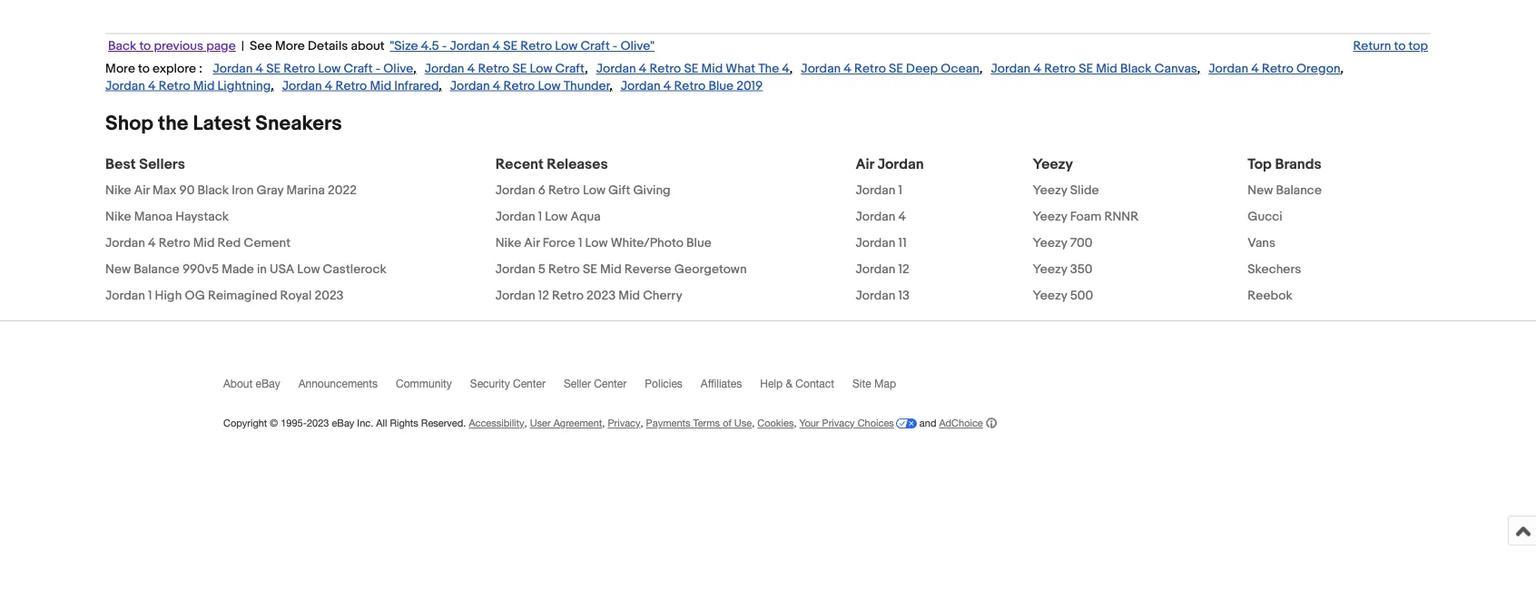Task type: vqa. For each thing, say whether or not it's contained in the screenshot.
PROTECTION
no



Task type: describe. For each thing, give the bounding box(es) containing it.
olive
[[384, 62, 413, 77]]

se left canvas on the right
[[1079, 62, 1093, 77]]

1 for jordan 1 low aqua
[[538, 209, 542, 225]]

2023 for copyright © 1995-2023 ebay inc. all rights reserved. accessibility , user agreement , privacy , payments terms of use , cookies , your privacy choices
[[307, 418, 329, 430]]

nike for nike air max 90 black iron gray marina 2022
[[105, 183, 131, 199]]

yeezy 350
[[1033, 262, 1093, 278]]

more inside the quick links navigation
[[275, 39, 305, 55]]

nike air force 1 low white/photo blue link
[[496, 230, 712, 257]]

700
[[1070, 236, 1093, 251]]

jordan inside jordan 1 high og reimagined royal 2023 link
[[105, 288, 145, 304]]

manoa
[[134, 209, 173, 225]]

inc.
[[357, 418, 374, 430]]

user agreement link
[[530, 418, 602, 430]]

1 vertical spatial ebay
[[332, 418, 354, 430]]

to for back
[[139, 39, 151, 55]]

cement
[[244, 236, 291, 251]]

jordan 5 retro se mid reverse georgetown link
[[496, 257, 747, 283]]

yeezy for yeezy
[[1033, 156, 1073, 174]]

more to explore :
[[105, 62, 203, 77]]

se up jordan 12 retro 2023 mid cherry
[[583, 262, 597, 278]]

giving
[[633, 183, 671, 199]]

to for more
[[138, 62, 150, 77]]

2 privacy from the left
[[822, 418, 855, 430]]

security center
[[470, 378, 546, 391]]

page
[[206, 39, 236, 55]]

jordan 4 retro mid red cement
[[105, 236, 291, 251]]

georgetown
[[674, 262, 747, 278]]

best sellers
[[105, 156, 185, 174]]

what
[[726, 62, 756, 77]]

gray
[[257, 183, 284, 199]]

infrared
[[394, 79, 439, 94]]

top
[[1248, 156, 1272, 174]]

mid down olive
[[370, 79, 392, 94]]

cookies link
[[758, 418, 794, 430]]

yeezy slide
[[1033, 183, 1099, 199]]

11
[[899, 236, 907, 251]]

jordan inside jordan 11 link
[[856, 236, 896, 251]]

aqua
[[571, 209, 601, 225]]

1 for jordan 1
[[899, 183, 903, 199]]

adchoice link
[[939, 418, 997, 430]]

low down "size 4.5 - jordan 4 se retro low craft - olive" link
[[530, 62, 553, 77]]

low left gift
[[583, 183, 606, 199]]

jordan inside the quick links navigation
[[450, 39, 490, 55]]

nike air max 90 black iron gray marina 2022 link
[[105, 178, 357, 204]]

se up jordan 4 retro blue 2019 link
[[684, 62, 699, 77]]

back
[[108, 39, 136, 55]]

lightning
[[218, 79, 271, 94]]

jordan 1 high og reimagined royal 2023 link
[[105, 283, 344, 309]]

new for new balance 990v5 made in usa low castlerock
[[105, 262, 131, 278]]

affiliates link
[[701, 378, 760, 399]]

slide
[[1070, 183, 1099, 199]]

made
[[222, 262, 254, 278]]

new for new balance
[[1248, 183, 1273, 199]]

recent
[[496, 156, 544, 174]]

mid left red
[[193, 236, 215, 251]]

jordan inside jordan 5 retro se mid reverse georgetown link
[[496, 262, 535, 278]]

new balance
[[1248, 183, 1322, 199]]

latest
[[193, 112, 251, 137]]

low up force on the left top of the page
[[545, 209, 568, 225]]

blue inside nike air force 1 low white/photo blue "link"
[[687, 236, 712, 251]]

13
[[899, 288, 910, 304]]

yeezy for yeezy 350
[[1033, 262, 1068, 278]]

announcements link
[[298, 378, 396, 399]]

accessibility
[[469, 418, 524, 430]]

low down the details
[[318, 62, 341, 77]]

craft inside the quick links navigation
[[581, 39, 610, 55]]

yeezy 500
[[1033, 288, 1094, 304]]

site map link
[[853, 378, 915, 399]]

©
[[270, 418, 278, 430]]

blue inside jordan 4 se retro low craft - olive , jordan 4 retro se low craft , jordan 4 retro se mid what the 4 , jordan 4 retro se deep ocean , jordan 4 retro se mid black canvas , jordan 4 retro oregon , jordan 4 retro mid lightning , jordan 4 retro mid infrared , jordan 4 retro low thunder , jordan 4 retro blue 2019
[[709, 79, 734, 94]]

high
[[155, 288, 182, 304]]

reimagined
[[208, 288, 277, 304]]

gucci link
[[1248, 204, 1283, 230]]

ebay inside about ebay link
[[256, 378, 280, 391]]

1 for jordan 1 high og reimagined royal 2023
[[148, 288, 152, 304]]

reserved.
[[421, 418, 466, 430]]

shop
[[105, 112, 153, 137]]

affiliates
[[701, 378, 742, 391]]

olive"
[[621, 39, 655, 55]]

2 horizontal spatial air
[[856, 156, 874, 174]]

yeezy slide link
[[1033, 178, 1099, 204]]

990v5
[[183, 262, 219, 278]]

center for security center
[[513, 378, 546, 391]]

12 for jordan 12 retro 2023 mid cherry
[[538, 288, 549, 304]]

canvas
[[1155, 62, 1198, 77]]

jordan 11 link
[[856, 230, 907, 257]]

see
[[250, 39, 272, 55]]

new balance 990v5 made in usa low castlerock
[[105, 262, 387, 278]]

"size
[[390, 39, 418, 55]]

se left deep
[[889, 62, 904, 77]]

shop the latest sneakers
[[105, 112, 342, 137]]

jordan inside jordan 6 retro low gift giving link
[[496, 183, 535, 199]]

jordan 4 link
[[856, 204, 906, 230]]

reebok
[[1248, 288, 1293, 304]]

jordan 5 retro se mid reverse georgetown
[[496, 262, 747, 278]]

announcements
[[298, 378, 378, 391]]

back to previous page | see more details about "size 4.5 - jordan 4 se retro low craft - olive"
[[108, 39, 655, 55]]

2023 right royal at left
[[315, 288, 344, 304]]

previous
[[154, 39, 203, 55]]

500
[[1070, 288, 1094, 304]]

skechers
[[1248, 262, 1302, 278]]

jordan 6 retro low gift giving
[[496, 183, 671, 199]]

low inside "link"
[[585, 236, 608, 251]]

terms
[[693, 418, 720, 430]]

0 horizontal spatial more
[[105, 62, 135, 77]]

brands
[[1275, 156, 1322, 174]]

yeezy 500 link
[[1033, 283, 1094, 309]]

2 horizontal spatial -
[[613, 39, 618, 55]]

return to top link
[[1351, 39, 1431, 55]]

site map
[[853, 378, 896, 391]]

reverse
[[625, 262, 672, 278]]

sellers
[[139, 156, 185, 174]]

jordan 4
[[856, 209, 906, 225]]

iron
[[232, 183, 254, 199]]

nike for nike air force 1 low white/photo blue
[[496, 236, 521, 251]]

se inside the quick links navigation
[[503, 39, 518, 55]]

mid down nike air force 1 low white/photo blue
[[600, 262, 622, 278]]

marina
[[287, 183, 325, 199]]

yeezy 700
[[1033, 236, 1093, 251]]

security center link
[[470, 378, 564, 399]]

"size 4.5 - jordan 4 se retro low craft - olive" link
[[387, 39, 658, 55]]

haystack
[[175, 209, 229, 225]]

6
[[538, 183, 546, 199]]

nike for nike manoa haystack
[[105, 209, 131, 225]]

balance for new balance
[[1276, 183, 1322, 199]]

jordan 1 low aqua link
[[496, 204, 601, 230]]

policies
[[645, 378, 683, 391]]



Task type: locate. For each thing, give the bounding box(es) containing it.
copyright
[[223, 418, 267, 430]]

releases
[[547, 156, 608, 174]]

1 vertical spatial more
[[105, 62, 135, 77]]

black left canvas on the right
[[1121, 62, 1152, 77]]

balance up high on the left
[[134, 262, 180, 278]]

2023 down jordan 5 retro se mid reverse georgetown
[[587, 288, 616, 304]]

2 center from the left
[[594, 378, 627, 391]]

se down "size 4.5 - jordan 4 se retro low craft - olive" link
[[513, 62, 527, 77]]

air up jordan 1 link
[[856, 156, 874, 174]]

12 for jordan 12
[[899, 262, 910, 278]]

and
[[920, 418, 937, 430]]

low down aqua at top
[[585, 236, 608, 251]]

- inside jordan 4 se retro low craft - olive , jordan 4 retro se low craft , jordan 4 retro se mid what the 4 , jordan 4 retro se deep ocean , jordan 4 retro se mid black canvas , jordan 4 retro oregon , jordan 4 retro mid lightning , jordan 4 retro mid infrared , jordan 4 retro low thunder , jordan 4 retro blue 2019
[[376, 62, 381, 77]]

0 vertical spatial black
[[1121, 62, 1152, 77]]

vans link
[[1248, 230, 1276, 257]]

jordan 1
[[856, 183, 903, 199]]

12 up '13'
[[899, 262, 910, 278]]

center right security
[[513, 378, 546, 391]]

user
[[530, 418, 551, 430]]

1 horizontal spatial -
[[442, 39, 447, 55]]

to left top
[[1395, 39, 1406, 55]]

nike down jordan 1 low aqua link
[[496, 236, 521, 251]]

jordan
[[450, 39, 490, 55], [213, 62, 253, 77], [425, 62, 465, 77], [596, 62, 636, 77], [801, 62, 841, 77], [991, 62, 1031, 77], [1209, 62, 1249, 77], [105, 79, 145, 94], [282, 79, 322, 94], [450, 79, 490, 94], [621, 79, 661, 94], [878, 156, 924, 174], [496, 183, 535, 199], [856, 183, 896, 199], [496, 209, 535, 225], [856, 209, 896, 225], [105, 236, 145, 251], [856, 236, 896, 251], [496, 262, 535, 278], [856, 262, 896, 278], [105, 288, 145, 304], [496, 288, 535, 304], [856, 288, 896, 304]]

1 horizontal spatial more
[[275, 39, 305, 55]]

balance down brands
[[1276, 183, 1322, 199]]

rights
[[390, 418, 418, 430]]

to for return
[[1395, 39, 1406, 55]]

nike air force 1 low white/photo blue
[[496, 236, 712, 251]]

jordan inside jordan 4 link
[[856, 209, 896, 225]]

back to previous page link
[[105, 39, 239, 55]]

1 vertical spatial balance
[[134, 262, 180, 278]]

1 vertical spatial blue
[[687, 236, 712, 251]]

se down see
[[266, 62, 281, 77]]

about
[[223, 378, 253, 391]]

low inside the quick links navigation
[[555, 39, 578, 55]]

air left max
[[134, 183, 150, 199]]

ebay right about on the left bottom of page
[[256, 378, 280, 391]]

2 yeezy from the top
[[1033, 183, 1068, 199]]

- left olive
[[376, 62, 381, 77]]

mid up jordan 4 retro blue 2019 link
[[702, 62, 723, 77]]

privacy link
[[608, 418, 641, 430]]

black inside jordan 4 se retro low craft - olive , jordan 4 retro se low craft , jordan 4 retro se mid what the 4 , jordan 4 retro se deep ocean , jordan 4 retro se mid black canvas , jordan 4 retro oregon , jordan 4 retro mid lightning , jordan 4 retro mid infrared , jordan 4 retro low thunder , jordan 4 retro blue 2019
[[1121, 62, 1152, 77]]

jordan inside jordan 12 retro 2023 mid cherry link
[[496, 288, 535, 304]]

nike
[[105, 183, 131, 199], [105, 209, 131, 225], [496, 236, 521, 251]]

0 horizontal spatial black
[[197, 183, 229, 199]]

4
[[493, 39, 500, 55], [256, 62, 263, 77], [467, 62, 475, 77], [639, 62, 647, 77], [782, 62, 790, 77], [844, 62, 852, 77], [1034, 62, 1042, 77], [1252, 62, 1260, 77], [148, 79, 156, 94], [325, 79, 333, 94], [493, 79, 501, 94], [664, 79, 671, 94], [899, 209, 906, 225], [148, 236, 156, 251]]

se
[[503, 39, 518, 55], [266, 62, 281, 77], [513, 62, 527, 77], [684, 62, 699, 77], [889, 62, 904, 77], [1079, 62, 1093, 77], [583, 262, 597, 278]]

1 vertical spatial 12
[[538, 288, 549, 304]]

blue
[[709, 79, 734, 94], [687, 236, 712, 251]]

- right 4.5
[[442, 39, 447, 55]]

help & contact link
[[760, 378, 853, 399]]

center for seller center
[[594, 378, 627, 391]]

center inside 'link'
[[513, 378, 546, 391]]

yeezy for yeezy 500
[[1033, 288, 1068, 304]]

seller
[[564, 378, 591, 391]]

-
[[442, 39, 447, 55], [613, 39, 618, 55], [376, 62, 381, 77]]

low right usa
[[297, 262, 320, 278]]

jordan 1 low aqua
[[496, 209, 601, 225]]

air for nike air force 1 low white/photo blue
[[524, 236, 540, 251]]

nike left manoa
[[105, 209, 131, 225]]

0 vertical spatial 12
[[899, 262, 910, 278]]

mid down :
[[193, 79, 215, 94]]

air for nike air max 90 black iron gray marina 2022
[[134, 183, 150, 199]]

balance for new balance 990v5 made in usa low castlerock
[[134, 262, 180, 278]]

jordan inside jordan 12 link
[[856, 262, 896, 278]]

1 horizontal spatial privacy
[[822, 418, 855, 430]]

1 vertical spatial new
[[105, 262, 131, 278]]

center
[[513, 378, 546, 391], [594, 378, 627, 391]]

sneakers
[[255, 112, 342, 137]]

1 down "6"
[[538, 209, 542, 225]]

explore
[[153, 62, 196, 77]]

5 yeezy from the top
[[1033, 262, 1068, 278]]

top brands
[[1248, 156, 1322, 174]]

0 vertical spatial air
[[856, 156, 874, 174]]

- left olive"
[[613, 39, 618, 55]]

1 horizontal spatial ebay
[[332, 418, 354, 430]]

community link
[[396, 378, 470, 399]]

yeezy for yeezy foam rnnr
[[1033, 209, 1068, 225]]

royal
[[280, 288, 312, 304]]

2023 right ©
[[307, 418, 329, 430]]

more right see
[[275, 39, 305, 55]]

deep
[[906, 62, 938, 77]]

castlerock
[[323, 262, 387, 278]]

community
[[396, 378, 452, 391]]

0 vertical spatial ebay
[[256, 378, 280, 391]]

og
[[185, 288, 205, 304]]

return to top
[[1353, 39, 1429, 55]]

accessibility link
[[469, 418, 524, 430]]

0 horizontal spatial air
[[134, 183, 150, 199]]

use
[[734, 418, 752, 430]]

air left force on the left top of the page
[[524, 236, 540, 251]]

nike inside "link"
[[496, 236, 521, 251]]

0 vertical spatial balance
[[1276, 183, 1322, 199]]

2 vertical spatial nike
[[496, 236, 521, 251]]

agreement
[[554, 418, 602, 430]]

nike down best
[[105, 183, 131, 199]]

4 inside the quick links navigation
[[493, 39, 500, 55]]

mid left canvas on the right
[[1096, 62, 1118, 77]]

balance
[[1276, 183, 1322, 199], [134, 262, 180, 278]]

yeezy up yeezy 350 link
[[1033, 236, 1068, 251]]

ebay left inc.
[[332, 418, 354, 430]]

skechers link
[[1248, 257, 1302, 283]]

to right back
[[139, 39, 151, 55]]

1 horizontal spatial air
[[524, 236, 540, 251]]

4.5
[[421, 39, 439, 55]]

yeezy up the yeezy 700 link at right top
[[1033, 209, 1068, 225]]

1 vertical spatial nike
[[105, 209, 131, 225]]

black right 90
[[197, 183, 229, 199]]

2 vertical spatial air
[[524, 236, 540, 251]]

gucci
[[1248, 209, 1283, 225]]

the
[[158, 112, 188, 137]]

0 vertical spatial blue
[[709, 79, 734, 94]]

to
[[139, 39, 151, 55], [1395, 39, 1406, 55], [138, 62, 150, 77]]

yeezy down yeezy 350 link
[[1033, 288, 1068, 304]]

retro inside the quick links navigation
[[521, 39, 552, 55]]

oregon
[[1297, 62, 1341, 77]]

about ebay
[[223, 378, 280, 391]]

nike manoa haystack
[[105, 209, 229, 225]]

0 horizontal spatial center
[[513, 378, 546, 391]]

12 down 5
[[538, 288, 549, 304]]

your privacy choices link
[[800, 418, 917, 430]]

0 horizontal spatial balance
[[134, 262, 180, 278]]

1 yeezy from the top
[[1033, 156, 1073, 174]]

yeezy for yeezy slide
[[1033, 183, 1068, 199]]

craft
[[581, 39, 610, 55], [344, 62, 373, 77], [555, 62, 585, 77]]

map
[[875, 378, 896, 391]]

2023
[[315, 288, 344, 304], [587, 288, 616, 304], [307, 418, 329, 430]]

nike manoa haystack link
[[105, 204, 229, 230]]

se right 4.5
[[503, 39, 518, 55]]

4 yeezy from the top
[[1033, 236, 1068, 251]]

jordan 4 retro blue 2019 link
[[621, 79, 763, 94]]

yeezy foam rnnr
[[1033, 209, 1139, 225]]

0 horizontal spatial -
[[376, 62, 381, 77]]

jordan inside jordan 13 link
[[856, 288, 896, 304]]

1 left high on the left
[[148, 288, 152, 304]]

privacy down seller center link
[[608, 418, 641, 430]]

0 vertical spatial nike
[[105, 183, 131, 199]]

mid down jordan 5 retro se mid reverse georgetown link
[[619, 288, 640, 304]]

new balance 990v5 made in usa low castlerock link
[[105, 257, 387, 283]]

more down back
[[105, 62, 135, 77]]

3 yeezy from the top
[[1033, 209, 1068, 225]]

center right seller
[[594, 378, 627, 391]]

yeezy for yeezy 700
[[1033, 236, 1068, 251]]

,
[[413, 62, 417, 77], [585, 62, 588, 77], [790, 62, 793, 77], [980, 62, 983, 77], [1198, 62, 1201, 77], [1341, 62, 1344, 77], [271, 79, 274, 94], [439, 79, 442, 94], [610, 79, 613, 94], [524, 418, 527, 430], [602, 418, 605, 430], [641, 418, 643, 430], [752, 418, 755, 430], [794, 418, 797, 430]]

0 vertical spatial more
[[275, 39, 305, 55]]

thunder
[[564, 79, 610, 94]]

security
[[470, 378, 510, 391]]

jordan inside jordan 1 link
[[856, 183, 896, 199]]

details
[[308, 39, 348, 55]]

1 vertical spatial air
[[134, 183, 150, 199]]

yeezy left slide
[[1033, 183, 1068, 199]]

0 vertical spatial new
[[1248, 183, 1273, 199]]

jordan 4 se retro low craft - olive , jordan 4 retro se low craft , jordan 4 retro se mid what the 4 , jordan 4 retro se deep ocean , jordan 4 retro se mid black canvas , jordan 4 retro oregon , jordan 4 retro mid lightning , jordan 4 retro mid infrared , jordan 4 retro low thunder , jordan 4 retro blue 2019
[[105, 62, 1344, 94]]

1 horizontal spatial center
[[594, 378, 627, 391]]

350
[[1070, 262, 1093, 278]]

return
[[1353, 39, 1392, 55]]

0 horizontal spatial ebay
[[256, 378, 280, 391]]

help
[[760, 378, 783, 391]]

blue down what
[[709, 79, 734, 94]]

recent releases
[[496, 156, 608, 174]]

2023 for jordan 12 retro 2023 mid cherry
[[587, 288, 616, 304]]

2022
[[328, 183, 357, 199]]

blue up georgetown on the top left of the page
[[687, 236, 712, 251]]

1 horizontal spatial balance
[[1276, 183, 1322, 199]]

policies link
[[645, 378, 701, 399]]

site
[[853, 378, 872, 391]]

low left thunder
[[538, 79, 561, 94]]

jordan 12 link
[[856, 257, 910, 283]]

1 horizontal spatial black
[[1121, 62, 1152, 77]]

jordan inside jordan 1 low aqua link
[[496, 209, 535, 225]]

1 privacy from the left
[[608, 418, 641, 430]]

jordan 12 retro 2023 mid cherry
[[496, 288, 683, 304]]

yeezy up yeezy slide link
[[1033, 156, 1073, 174]]

air inside "link"
[[524, 236, 540, 251]]

1 down air jordan
[[899, 183, 903, 199]]

jordan 13
[[856, 288, 910, 304]]

to left explore
[[138, 62, 150, 77]]

1 horizontal spatial 12
[[899, 262, 910, 278]]

1 inside "link"
[[578, 236, 583, 251]]

new down nike manoa haystack link
[[105, 262, 131, 278]]

quick links navigation
[[105, 34, 1431, 55]]

1 horizontal spatial new
[[1248, 183, 1273, 199]]

jordan 1 high og reimagined royal 2023
[[105, 288, 344, 304]]

0 horizontal spatial new
[[105, 262, 131, 278]]

your
[[800, 418, 820, 430]]

1 vertical spatial black
[[197, 183, 229, 199]]

1 center from the left
[[513, 378, 546, 391]]

new down top
[[1248, 183, 1273, 199]]

rnnr
[[1105, 209, 1139, 225]]

payments terms of use link
[[646, 418, 752, 430]]

jordan 4 retro mid red cement link
[[105, 230, 291, 257]]

of
[[723, 418, 732, 430]]

reebok link
[[1248, 283, 1293, 309]]

1 right force on the left top of the page
[[578, 236, 583, 251]]

low up thunder
[[555, 39, 578, 55]]

jordan 13 link
[[856, 283, 910, 309]]

0 horizontal spatial privacy
[[608, 418, 641, 430]]

cherry
[[643, 288, 683, 304]]

90
[[179, 183, 195, 199]]

6 yeezy from the top
[[1033, 288, 1068, 304]]

jordan inside jordan 4 retro mid red cement link
[[105, 236, 145, 251]]

0 horizontal spatial 12
[[538, 288, 549, 304]]

privacy right your
[[822, 418, 855, 430]]

yeezy down yeezy 700 in the top right of the page
[[1033, 262, 1068, 278]]



